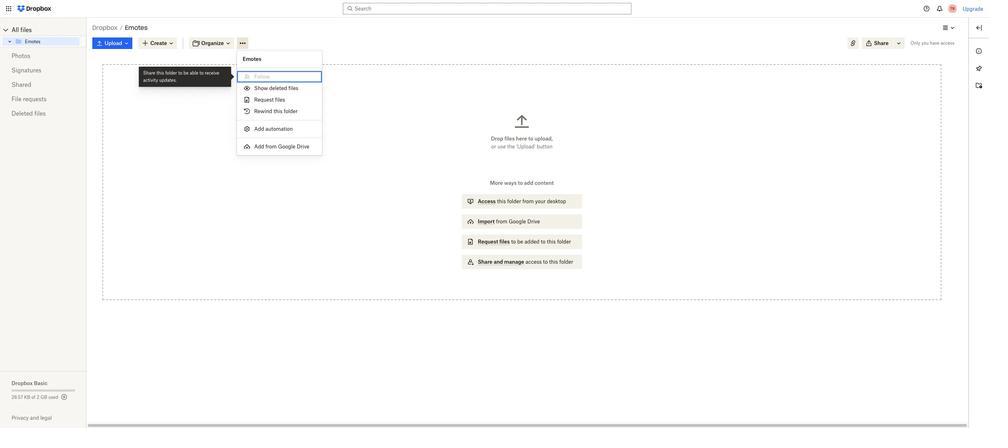Task type: vqa. For each thing, say whether or not it's contained in the screenshot.
Explore
no



Task type: describe. For each thing, give the bounding box(es) containing it.
request files menu item
[[237, 94, 322, 106]]

access for have
[[941, 40, 955, 46]]

privacy
[[12, 415, 29, 421]]

deleted files link
[[12, 106, 75, 121]]

request files to be added to this folder
[[478, 239, 571, 245]]

'upload'
[[516, 144, 536, 150]]

or
[[491, 144, 496, 150]]

desktop
[[547, 198, 566, 205]]

signatures
[[12, 67, 41, 74]]

signatures link
[[12, 63, 75, 78]]

open pinned items image
[[975, 64, 984, 73]]

dropbox for dropbox / emotes
[[92, 24, 118, 31]]

of
[[31, 395, 35, 400]]

dropbox basic
[[12, 381, 48, 387]]

file requests
[[12, 96, 47, 103]]

share for share
[[874, 40, 889, 46]]

deleted files
[[12, 110, 46, 117]]

1 horizontal spatial emotes
[[125, 24, 148, 31]]

only you have access
[[911, 40, 955, 46]]

folder inside rewind this folder menu item
[[284, 108, 298, 114]]

dropbox / emotes
[[92, 24, 148, 31]]

your
[[535, 198, 546, 205]]

dropbox for dropbox basic
[[12, 381, 33, 387]]

manage
[[504, 259, 524, 265]]

import from google drive
[[478, 219, 540, 225]]

rewind this folder
[[254, 108, 298, 114]]

only
[[911, 40, 920, 46]]

use
[[498, 144, 506, 150]]

you
[[922, 40, 929, 46]]

to down request files to be added to this folder
[[543, 259, 548, 265]]

drive for add from google drive
[[297, 144, 309, 150]]

files for drop files here to upload, or use the 'upload' button
[[505, 136, 515, 142]]

request for request files
[[254, 97, 274, 103]]

files right deleted
[[289, 85, 298, 91]]

get more space image
[[60, 393, 68, 402]]

all
[[12, 26, 19, 34]]

shared
[[12, 81, 31, 88]]

follow
[[254, 74, 270, 80]]

be
[[517, 239, 523, 245]]

from for import from google drive
[[496, 219, 508, 225]]

2
[[37, 395, 39, 400]]

this right added
[[547, 239, 556, 245]]

access this folder from your desktop
[[478, 198, 566, 205]]

open activity image
[[975, 82, 984, 90]]

upgrade link
[[963, 6, 984, 12]]

photos
[[12, 52, 30, 60]]

have
[[930, 40, 940, 46]]

upgrade
[[963, 6, 984, 12]]

drop files here to upload, or use the 'upload' button
[[491, 136, 553, 150]]

share button
[[862, 38, 893, 49]]

show
[[254, 85, 268, 91]]

kb
[[24, 395, 30, 400]]

privacy and legal link
[[12, 415, 87, 421]]

more
[[490, 180, 503, 186]]

content
[[535, 180, 554, 186]]

the
[[507, 144, 515, 150]]

add
[[524, 180, 534, 186]]

here
[[516, 136, 527, 142]]

photos link
[[12, 49, 75, 63]]

deleted
[[269, 85, 287, 91]]

rewind this folder menu item
[[237, 106, 322, 117]]

share for share and manage access to this folder
[[478, 259, 493, 265]]

all files link
[[12, 24, 87, 36]]

deleted
[[12, 110, 33, 117]]

open information panel image
[[975, 47, 984, 56]]

to left add
[[518, 180, 523, 186]]

this down request files to be added to this folder
[[549, 259, 558, 265]]

upload,
[[535, 136, 553, 142]]



Task type: locate. For each thing, give the bounding box(es) containing it.
google for add from google drive
[[278, 144, 295, 150]]

share left only
[[874, 40, 889, 46]]

files left be
[[500, 239, 510, 245]]

emotes right /
[[125, 24, 148, 31]]

files for request files
[[275, 97, 285, 103]]

add inside menu item
[[254, 144, 264, 150]]

0 vertical spatial emotes
[[125, 24, 148, 31]]

files inside more ways to add content element
[[500, 239, 510, 245]]

files
[[20, 26, 32, 34], [289, 85, 298, 91], [275, 97, 285, 103], [34, 110, 46, 117], [505, 136, 515, 142], [500, 239, 510, 245]]

files inside 'link'
[[20, 26, 32, 34]]

access for manage
[[526, 259, 542, 265]]

1 vertical spatial dropbox
[[12, 381, 33, 387]]

request for request files to be added to this folder
[[478, 239, 498, 245]]

request
[[254, 97, 274, 103], [478, 239, 498, 245]]

add down rewind
[[254, 126, 264, 132]]

request up rewind
[[254, 97, 274, 103]]

add automation
[[254, 126, 293, 132]]

0 horizontal spatial share
[[478, 259, 493, 265]]

1 vertical spatial access
[[526, 259, 542, 265]]

drive inside add from google drive menu item
[[297, 144, 309, 150]]

drive down add automation 'menu item'
[[297, 144, 309, 150]]

0 horizontal spatial and
[[30, 415, 39, 421]]

1 horizontal spatial drive
[[528, 219, 540, 225]]

0 vertical spatial share
[[874, 40, 889, 46]]

add from google drive
[[254, 144, 309, 150]]

add inside 'menu item'
[[254, 126, 264, 132]]

1 vertical spatial drive
[[528, 219, 540, 225]]

request inside menu item
[[254, 97, 274, 103]]

from inside add from google drive menu item
[[266, 144, 277, 150]]

share
[[874, 40, 889, 46], [478, 259, 493, 265]]

file requests link
[[12, 92, 75, 106]]

request down import
[[478, 239, 498, 245]]

access right have
[[941, 40, 955, 46]]

more ways to add content element
[[461, 179, 583, 277]]

emotes
[[125, 24, 148, 31], [25, 39, 40, 44], [243, 56, 261, 62]]

dropbox logo - go to the homepage image
[[14, 3, 54, 14]]

1 horizontal spatial dropbox
[[92, 24, 118, 31]]

google inside more ways to add content element
[[509, 219, 526, 225]]

files right the all
[[20, 26, 32, 34]]

dropbox left /
[[92, 24, 118, 31]]

drive for import from google drive
[[528, 219, 540, 225]]

shared link
[[12, 78, 75, 92]]

2 vertical spatial emotes
[[243, 56, 261, 62]]

follow menu item
[[237, 71, 322, 83]]

this inside menu item
[[274, 108, 282, 114]]

rewind
[[254, 108, 272, 114]]

access
[[478, 198, 496, 205]]

from for add from google drive
[[266, 144, 277, 150]]

privacy and legal
[[12, 415, 52, 421]]

and
[[494, 259, 503, 265], [30, 415, 39, 421]]

request inside more ways to add content element
[[478, 239, 498, 245]]

0 vertical spatial drive
[[297, 144, 309, 150]]

legal
[[40, 415, 52, 421]]

gb
[[40, 395, 47, 400]]

dropbox up 28.57
[[12, 381, 33, 387]]

google down add automation 'menu item'
[[278, 144, 295, 150]]

1 vertical spatial google
[[509, 219, 526, 225]]

more ways to add content
[[490, 180, 554, 186]]

0 horizontal spatial from
[[266, 144, 277, 150]]

this right access
[[497, 198, 506, 205]]

files down show deleted files menu item
[[275, 97, 285, 103]]

1 horizontal spatial request
[[478, 239, 498, 245]]

dropbox link
[[92, 23, 118, 32]]

request files
[[254, 97, 285, 103]]

share inside more ways to add content element
[[478, 259, 493, 265]]

all files
[[12, 26, 32, 34]]

basic
[[34, 381, 48, 387]]

add for add automation
[[254, 126, 264, 132]]

0 vertical spatial from
[[266, 144, 277, 150]]

google
[[278, 144, 295, 150], [509, 219, 526, 225]]

this down request files menu item
[[274, 108, 282, 114]]

drive up added
[[528, 219, 540, 225]]

share inside 'button'
[[874, 40, 889, 46]]

0 vertical spatial request
[[254, 97, 274, 103]]

0 vertical spatial dropbox
[[92, 24, 118, 31]]

2 horizontal spatial emotes
[[243, 56, 261, 62]]

and inside more ways to add content element
[[494, 259, 503, 265]]

1 vertical spatial request
[[478, 239, 498, 245]]

automation
[[266, 126, 293, 132]]

to right added
[[541, 239, 546, 245]]

1 vertical spatial emotes
[[25, 39, 40, 44]]

to inside drop files here to upload, or use the 'upload' button
[[528, 136, 533, 142]]

add automation menu item
[[237, 123, 322, 135]]

0 horizontal spatial dropbox
[[12, 381, 33, 387]]

all files tree
[[1, 24, 87, 47]]

share and manage access to this folder
[[478, 259, 573, 265]]

0 vertical spatial google
[[278, 144, 295, 150]]

open details pane image
[[975, 23, 984, 32]]

dropbox
[[92, 24, 118, 31], [12, 381, 33, 387]]

files down file requests link
[[34, 110, 46, 117]]

emotes down all files
[[25, 39, 40, 44]]

folder
[[284, 108, 298, 114], [507, 198, 521, 205], [557, 239, 571, 245], [560, 259, 573, 265]]

drive inside more ways to add content element
[[528, 219, 540, 225]]

drive
[[297, 144, 309, 150], [528, 219, 540, 225]]

/
[[120, 25, 123, 31]]

add for add from google drive
[[254, 144, 264, 150]]

to right here
[[528, 136, 533, 142]]

google up be
[[509, 219, 526, 225]]

google for import from google drive
[[509, 219, 526, 225]]

and for manage
[[494, 259, 503, 265]]

from down add automation
[[266, 144, 277, 150]]

access
[[941, 40, 955, 46], [526, 259, 542, 265]]

2 vertical spatial from
[[496, 219, 508, 225]]

added
[[525, 239, 540, 245]]

0 horizontal spatial request
[[254, 97, 274, 103]]

to left be
[[511, 239, 516, 245]]

ways
[[504, 180, 517, 186]]

files up the
[[505, 136, 515, 142]]

1 horizontal spatial access
[[941, 40, 955, 46]]

1 vertical spatial add
[[254, 144, 264, 150]]

requests
[[23, 96, 47, 103]]

1 vertical spatial share
[[478, 259, 493, 265]]

share left manage on the right bottom of page
[[478, 259, 493, 265]]

1 vertical spatial from
[[523, 198, 534, 205]]

google inside menu item
[[278, 144, 295, 150]]

0 vertical spatial and
[[494, 259, 503, 265]]

2 add from the top
[[254, 144, 264, 150]]

drop
[[491, 136, 503, 142]]

1 horizontal spatial from
[[496, 219, 508, 225]]

button
[[537, 144, 553, 150]]

files for deleted files
[[34, 110, 46, 117]]

show deleted files menu item
[[237, 83, 322, 94]]

1 horizontal spatial share
[[874, 40, 889, 46]]

add down add automation
[[254, 144, 264, 150]]

to
[[528, 136, 533, 142], [518, 180, 523, 186], [511, 239, 516, 245], [541, 239, 546, 245], [543, 259, 548, 265]]

and for legal
[[30, 415, 39, 421]]

global header element
[[0, 0, 989, 18]]

files for request files to be added to this folder
[[500, 239, 510, 245]]

from
[[266, 144, 277, 150], [523, 198, 534, 205], [496, 219, 508, 225]]

1 vertical spatial and
[[30, 415, 39, 421]]

add
[[254, 126, 264, 132], [254, 144, 264, 150]]

add from google drive menu item
[[237, 141, 322, 153]]

and left manage on the right bottom of page
[[494, 259, 503, 265]]

1 horizontal spatial and
[[494, 259, 503, 265]]

0 horizontal spatial emotes
[[25, 39, 40, 44]]

1 horizontal spatial google
[[509, 219, 526, 225]]

from right import
[[496, 219, 508, 225]]

28.57
[[12, 395, 23, 400]]

used
[[48, 395, 58, 400]]

0 vertical spatial add
[[254, 126, 264, 132]]

0 horizontal spatial drive
[[297, 144, 309, 150]]

1 add from the top
[[254, 126, 264, 132]]

import
[[478, 219, 495, 225]]

access inside more ways to add content element
[[526, 259, 542, 265]]

emotes up follow
[[243, 56, 261, 62]]

and left legal
[[30, 415, 39, 421]]

files inside drop files here to upload, or use the 'upload' button
[[505, 136, 515, 142]]

emotes link
[[15, 37, 80, 46]]

this
[[274, 108, 282, 114], [497, 198, 506, 205], [547, 239, 556, 245], [549, 259, 558, 265]]

0 horizontal spatial access
[[526, 259, 542, 265]]

0 horizontal spatial google
[[278, 144, 295, 150]]

0 vertical spatial access
[[941, 40, 955, 46]]

emotes inside all files tree
[[25, 39, 40, 44]]

show deleted files
[[254, 85, 298, 91]]

from left your on the top of page
[[523, 198, 534, 205]]

access right manage on the right bottom of page
[[526, 259, 542, 265]]

28.57 kb of 2 gb used
[[12, 395, 58, 400]]

files for all files
[[20, 26, 32, 34]]

2 horizontal spatial from
[[523, 198, 534, 205]]

file
[[12, 96, 21, 103]]



